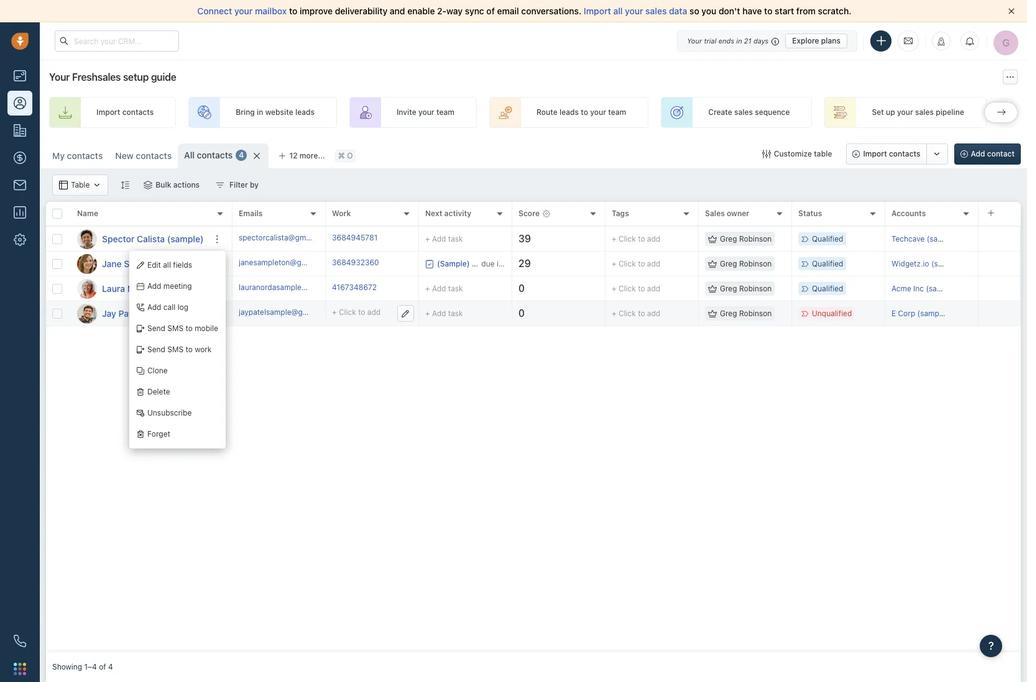 Task type: describe. For each thing, give the bounding box(es) containing it.
import contacts button
[[847, 144, 927, 165]]

jay patel (sample)
[[102, 308, 178, 319]]

press space to select this row. row containing laura norda (sample)
[[46, 277, 233, 302]]

filter by
[[230, 180, 259, 190]]

greg robinson for widgetz.io (sample)
[[720, 259, 772, 269]]

norda
[[127, 283, 152, 294]]

row group containing 39
[[233, 227, 1021, 327]]

connect your mailbox link
[[197, 6, 289, 16]]

3684945781
[[332, 233, 378, 242]]

1–4
[[84, 663, 97, 673]]

(sample) for laura norda (sample)
[[155, 283, 191, 294]]

score
[[519, 209, 540, 219]]

janesampleton@gmail.com link
[[239, 257, 333, 271]]

widgetz.io (sample)
[[892, 259, 963, 269]]

add inside cell
[[367, 308, 381, 317]]

route leads to your team
[[537, 108, 626, 117]]

jaypatelsample@gmail.com link
[[239, 307, 334, 320]]

contacts right the all
[[197, 150, 233, 160]]

container_wx8msf4aqz5i3rn1 image inside customize table button
[[762, 150, 771, 159]]

sampleton
[[124, 258, 168, 269]]

your right the route
[[590, 108, 606, 117]]

your for your freshsales setup guide
[[49, 72, 70, 83]]

sms for work
[[167, 345, 183, 355]]

conversations.
[[521, 6, 582, 16]]

calista
[[137, 234, 165, 244]]

39
[[519, 233, 531, 244]]

cell for e corp (sample)
[[979, 302, 1021, 326]]

invite your team
[[397, 108, 455, 117]]

send for send sms to mobile
[[147, 324, 165, 334]]

+ click to add cell
[[326, 302, 419, 326]]

explore
[[793, 36, 819, 45]]

robinson for acme inc (sample)
[[739, 284, 772, 294]]

+ add task for 3684945781
[[425, 234, 463, 243]]

name column header
[[71, 202, 233, 227]]

contacts right new
[[136, 151, 172, 161]]

+ add task for 4167348672
[[425, 284, 463, 293]]

data
[[669, 6, 688, 16]]

import contacts for import contacts link
[[96, 108, 154, 117]]

container_wx8msf4aqz5i3rn1 image inside filter by button
[[216, 181, 225, 190]]

inc
[[914, 284, 924, 294]]

+ click to add for 3684932360
[[612, 259, 661, 269]]

12 more... button
[[272, 147, 332, 165]]

click for 3684932360
[[619, 259, 636, 269]]

mobile
[[195, 324, 218, 334]]

plans
[[822, 36, 841, 45]]

import all your sales data link
[[584, 6, 690, 16]]

new
[[115, 151, 134, 161]]

my
[[52, 151, 65, 161]]

fields
[[173, 261, 192, 270]]

ends
[[719, 36, 735, 44]]

don't
[[719, 6, 741, 16]]

import contacts for the import contacts button
[[864, 149, 921, 159]]

spector
[[102, 234, 135, 244]]

owner
[[727, 209, 750, 219]]

you
[[702, 6, 717, 16]]

all
[[184, 150, 195, 160]]

robinson for techcave (sample)
[[739, 234, 772, 244]]

delete
[[147, 388, 170, 397]]

table
[[814, 149, 832, 159]]

contacts inside the import contacts button
[[889, 149, 921, 159]]

all inside menu
[[163, 261, 171, 270]]

add for 4167348672
[[647, 284, 661, 294]]

actions
[[173, 180, 200, 190]]

jane sampleton (sample)
[[102, 258, 207, 269]]

4 inside all contacts 4
[[239, 151, 244, 160]]

(sample) for jane sampleton (sample)
[[170, 258, 207, 269]]

set up your sales pipeline
[[872, 108, 965, 117]]

invite
[[397, 108, 417, 117]]

sms for mobile
[[167, 324, 183, 334]]

table button
[[52, 175, 108, 196]]

phone image
[[14, 636, 26, 648]]

freshsales
[[72, 72, 121, 83]]

scratch.
[[818, 6, 852, 16]]

l image
[[77, 279, 97, 299]]

in inside "link"
[[257, 108, 263, 117]]

bulk
[[156, 180, 171, 190]]

website
[[265, 108, 293, 117]]

j image for jay patel (sample)
[[77, 304, 97, 324]]

grid containing 39
[[46, 201, 1021, 653]]

import contacts link
[[49, 97, 176, 128]]

greg robinson for acme inc (sample)
[[720, 284, 772, 294]]

greg for acme inc (sample)
[[720, 284, 737, 294]]

2 team from the left
[[608, 108, 626, 117]]

import contacts group
[[847, 144, 948, 165]]

e corp (sample) link
[[892, 309, 949, 318]]

3684932360 link
[[332, 257, 379, 271]]

3684945781 link
[[332, 233, 378, 246]]

your freshsales setup guide
[[49, 72, 176, 83]]

1 vertical spatial 4
[[108, 663, 113, 673]]

all contacts link
[[184, 149, 233, 162]]

press space to select this row. row containing 29
[[233, 252, 1021, 277]]

4167348672 link
[[332, 282, 377, 296]]

contacts right my
[[67, 151, 103, 161]]

greg robinson for techcave (sample)
[[720, 234, 772, 244]]

accounts
[[892, 209, 926, 219]]

emails
[[239, 209, 263, 219]]

add call log
[[147, 303, 189, 312]]

cell for techcave (sample)
[[979, 227, 1021, 251]]

mailbox
[[255, 6, 287, 16]]

create
[[709, 108, 733, 117]]

sales owner
[[705, 209, 750, 219]]

what's new image
[[937, 37, 946, 46]]

janesampleton@gmail.com 3684932360
[[239, 258, 379, 267]]

press space to select this row. row containing 39
[[233, 227, 1021, 252]]

techcave (sample) link
[[892, 234, 958, 244]]

bring in website leads link
[[189, 97, 337, 128]]

add for 3684945781
[[647, 234, 661, 244]]

click for 4167348672
[[619, 284, 636, 294]]

email
[[497, 6, 519, 16]]

click inside cell
[[339, 308, 356, 317]]

freshworks switcher image
[[14, 663, 26, 676]]

press space to select this row. row containing jane sampleton (sample)
[[46, 252, 233, 277]]

invite your team link
[[350, 97, 477, 128]]

29
[[519, 258, 531, 269]]

patel
[[119, 308, 139, 319]]

21
[[744, 36, 752, 44]]

greg for e corp (sample)
[[720, 309, 737, 318]]

greg robinson for e corp (sample)
[[720, 309, 772, 318]]

⌘
[[338, 151, 345, 161]]

to inside cell
[[358, 308, 365, 317]]

edit all fields
[[147, 261, 192, 270]]

press space to select this row. row containing jay patel (sample)
[[46, 302, 233, 327]]

import for the import contacts button
[[864, 149, 887, 159]]

0 for jaypatelsample@gmail.com
[[519, 308, 525, 319]]

table
[[71, 181, 90, 190]]

jay patel (sample) link
[[102, 308, 178, 320]]

bring in website leads
[[236, 108, 315, 117]]

+ click to add for 4167348672
[[612, 284, 661, 294]]

qualified for 39
[[812, 234, 844, 244]]

jane sampleton (sample) link
[[102, 258, 207, 270]]

showing 1–4 of 4
[[52, 663, 113, 673]]



Task type: vqa. For each thing, say whether or not it's contained in the screenshot.
1st the from right
no



Task type: locate. For each thing, give the bounding box(es) containing it.
your
[[687, 36, 702, 44], [49, 72, 70, 83]]

leads
[[295, 108, 315, 117], [560, 108, 579, 117]]

trial
[[704, 36, 717, 44]]

1 vertical spatial j image
[[77, 304, 97, 324]]

task for 3684945781
[[448, 234, 463, 243]]

import contacts inside button
[[864, 149, 921, 159]]

container_wx8msf4aqz5i3rn1 image
[[762, 150, 771, 159], [59, 181, 68, 190], [93, 181, 102, 190], [708, 235, 717, 243], [708, 260, 717, 268]]

janesampleton@gmail.com
[[239, 258, 333, 267]]

12
[[289, 151, 298, 160]]

style_myh0__igzzd8unmi image
[[121, 181, 130, 189]]

2 greg robinson from the top
[[720, 259, 772, 269]]

techcave
[[892, 234, 925, 244]]

cell for acme inc (sample)
[[979, 277, 1021, 301]]

all
[[614, 6, 623, 16], [163, 261, 171, 270]]

1 + add task from the top
[[425, 234, 463, 243]]

your
[[234, 6, 253, 16], [625, 6, 643, 16], [419, 108, 435, 117], [590, 108, 606, 117], [897, 108, 914, 117]]

sync
[[465, 6, 484, 16]]

1 send from the top
[[147, 324, 165, 334]]

laura norda (sample) link
[[102, 283, 191, 295]]

of right 1–4
[[99, 663, 106, 673]]

deliverability
[[335, 6, 388, 16]]

add for 3684932360
[[647, 259, 661, 269]]

0 vertical spatial all
[[614, 6, 623, 16]]

explore plans
[[793, 36, 841, 45]]

0
[[519, 283, 525, 294], [519, 308, 525, 319]]

laura
[[102, 283, 125, 294]]

import down the your freshsales setup guide
[[96, 108, 120, 117]]

1 greg robinson from the top
[[720, 234, 772, 244]]

my contacts button
[[46, 144, 109, 169], [52, 151, 103, 161]]

close image
[[1009, 8, 1015, 14]]

1 horizontal spatial sales
[[735, 108, 753, 117]]

1 vertical spatial all
[[163, 261, 171, 270]]

1 vertical spatial task
[[448, 284, 463, 293]]

click
[[619, 234, 636, 244], [619, 259, 636, 269], [619, 284, 636, 294], [339, 308, 356, 317], [619, 309, 636, 318]]

(sample) for e corp (sample)
[[918, 309, 949, 318]]

1 horizontal spatial 4
[[239, 151, 244, 160]]

in right bring at the left top
[[257, 108, 263, 117]]

1 horizontal spatial in
[[737, 36, 742, 44]]

0 vertical spatial in
[[737, 36, 742, 44]]

press space to select this row. row containing spector calista (sample)
[[46, 227, 233, 252]]

3 + add task from the top
[[425, 309, 463, 318]]

2-
[[437, 6, 447, 16]]

0 vertical spatial 0
[[519, 283, 525, 294]]

0 vertical spatial of
[[487, 6, 495, 16]]

qualified for 29
[[812, 259, 844, 269]]

set up your sales pipeline link
[[825, 97, 987, 128]]

2 task from the top
[[448, 284, 463, 293]]

import inside button
[[864, 149, 887, 159]]

add inside add contact button
[[971, 149, 986, 159]]

0 horizontal spatial import
[[96, 108, 120, 117]]

press space to select this row. row
[[46, 227, 233, 252], [233, 227, 1021, 252], [46, 252, 233, 277], [233, 252, 1021, 277], [46, 277, 233, 302], [233, 277, 1021, 302], [46, 302, 233, 327], [233, 302, 1021, 327]]

2 sms from the top
[[167, 345, 183, 355]]

and
[[390, 6, 405, 16]]

0 vertical spatial sms
[[167, 324, 183, 334]]

of
[[487, 6, 495, 16], [99, 663, 106, 673]]

e
[[892, 309, 896, 318]]

⌘ o
[[338, 151, 353, 161]]

3 greg robinson from the top
[[720, 284, 772, 294]]

sales
[[646, 6, 667, 16], [735, 108, 753, 117], [916, 108, 934, 117]]

2 robinson from the top
[[739, 259, 772, 269]]

import contacts down 'setup'
[[96, 108, 154, 117]]

2 qualified from the top
[[812, 259, 844, 269]]

new contacts
[[115, 151, 172, 161]]

your trial ends in 21 days
[[687, 36, 769, 44]]

1 vertical spatial + add task
[[425, 284, 463, 293]]

1 horizontal spatial team
[[608, 108, 626, 117]]

0 vertical spatial import
[[584, 6, 611, 16]]

import for import contacts link
[[96, 108, 120, 117]]

sequence
[[755, 108, 790, 117]]

all right edit
[[163, 261, 171, 270]]

2 vertical spatial import
[[864, 149, 887, 159]]

menu containing edit all fields
[[129, 251, 226, 449]]

1 vertical spatial import contacts
[[864, 149, 921, 159]]

sms up the send sms to work
[[167, 324, 183, 334]]

1 vertical spatial 0
[[519, 308, 525, 319]]

set
[[872, 108, 884, 117]]

Search your CRM... text field
[[55, 30, 179, 52]]

2 j image from the top
[[77, 304, 97, 324]]

row group
[[46, 227, 233, 327], [233, 227, 1021, 327]]

of right sync
[[487, 6, 495, 16]]

4 greg robinson from the top
[[720, 309, 772, 318]]

j image left the "jane" on the top left
[[77, 254, 97, 274]]

4 right 1–4
[[108, 663, 113, 673]]

way
[[447, 6, 463, 16]]

0 vertical spatial + add task
[[425, 234, 463, 243]]

1 robinson from the top
[[739, 234, 772, 244]]

4 robinson from the top
[[739, 309, 772, 318]]

3 task from the top
[[448, 309, 463, 318]]

add meeting
[[147, 282, 192, 291]]

+ add task
[[425, 234, 463, 243], [425, 284, 463, 293], [425, 309, 463, 318]]

laura norda (sample)
[[102, 283, 191, 294]]

1 vertical spatial your
[[49, 72, 70, 83]]

qualified
[[812, 234, 844, 244], [812, 259, 844, 269], [812, 284, 844, 294]]

1 horizontal spatial leads
[[560, 108, 579, 117]]

greg for techcave (sample)
[[720, 234, 737, 244]]

0 vertical spatial qualified
[[812, 234, 844, 244]]

cell
[[979, 227, 1021, 251], [979, 252, 1021, 276], [979, 277, 1021, 301], [979, 302, 1021, 326]]

0 vertical spatial task
[[448, 234, 463, 243]]

in left 21
[[737, 36, 742, 44]]

menu
[[129, 251, 226, 449]]

0 vertical spatial j image
[[77, 254, 97, 274]]

import down 'set'
[[864, 149, 887, 159]]

0 horizontal spatial in
[[257, 108, 263, 117]]

import inside import contacts link
[[96, 108, 120, 117]]

send
[[147, 324, 165, 334], [147, 345, 165, 355]]

1 vertical spatial qualified
[[812, 259, 844, 269]]

sales right 'create'
[[735, 108, 753, 117]]

connect your mailbox to improve deliverability and enable 2-way sync of email conversations. import all your sales data so you don't have to start from scratch.
[[197, 6, 852, 16]]

task
[[448, 234, 463, 243], [448, 284, 463, 293], [448, 309, 463, 318]]

2 vertical spatial qualified
[[812, 284, 844, 294]]

your left trial
[[687, 36, 702, 44]]

1 sms from the top
[[167, 324, 183, 334]]

leads right the route
[[560, 108, 579, 117]]

container_wx8msf4aqz5i3rn1 image inside bulk actions "button"
[[144, 181, 153, 190]]

acme
[[892, 284, 912, 294]]

0 horizontal spatial all
[[163, 261, 171, 270]]

sales left data on the top of the page
[[646, 6, 667, 16]]

s image
[[77, 229, 97, 249]]

+ click to add inside cell
[[332, 308, 381, 317]]

+
[[425, 234, 430, 243], [612, 234, 617, 244], [612, 259, 617, 269], [425, 284, 430, 293], [612, 284, 617, 294], [332, 308, 337, 317], [425, 309, 430, 318], [612, 309, 617, 318]]

2 vertical spatial task
[[448, 309, 463, 318]]

4 greg from the top
[[720, 309, 737, 318]]

route
[[537, 108, 558, 117]]

sales
[[705, 209, 725, 219]]

1 qualified from the top
[[812, 234, 844, 244]]

2 horizontal spatial import
[[864, 149, 887, 159]]

2 send from the top
[[147, 345, 165, 355]]

0 for lauranordasample@gmail.com
[[519, 283, 525, 294]]

2 + add task from the top
[[425, 284, 463, 293]]

0 horizontal spatial leads
[[295, 108, 315, 117]]

0 vertical spatial 4
[[239, 151, 244, 160]]

0 horizontal spatial sales
[[646, 6, 667, 16]]

1 vertical spatial import
[[96, 108, 120, 117]]

widgetz.io (sample) link
[[892, 259, 963, 269]]

1 task from the top
[[448, 234, 463, 243]]

0 horizontal spatial of
[[99, 663, 106, 673]]

bring
[[236, 108, 255, 117]]

techcave (sample)
[[892, 234, 958, 244]]

contacts down the set up your sales pipeline link
[[889, 149, 921, 159]]

1 j image from the top
[[77, 254, 97, 274]]

lauranordasample@gmail.com
[[239, 283, 344, 292]]

3 qualified from the top
[[812, 284, 844, 294]]

3684932360
[[332, 258, 379, 267]]

send down 'jay patel (sample)' 'link'
[[147, 324, 165, 334]]

sms down 'send sms to mobile'
[[167, 345, 183, 355]]

work
[[332, 209, 351, 219]]

1 horizontal spatial of
[[487, 6, 495, 16]]

improve
[[300, 6, 333, 16]]

contacts inside import contacts link
[[122, 108, 154, 117]]

0 vertical spatial your
[[687, 36, 702, 44]]

all left data on the top of the page
[[614, 6, 623, 16]]

2 cell from the top
[[979, 252, 1021, 276]]

all contacts 4
[[184, 150, 244, 160]]

1 cell from the top
[[979, 227, 1021, 251]]

activity
[[444, 209, 472, 219]]

o
[[347, 151, 353, 161]]

greg for widgetz.io (sample)
[[720, 259, 737, 269]]

j image left jay
[[77, 304, 97, 324]]

spectorcalista@gmail.com 3684945781
[[239, 233, 378, 242]]

cell for widgetz.io (sample)
[[979, 252, 1021, 276]]

leads right website
[[295, 108, 315, 117]]

4 cell from the top
[[979, 302, 1021, 326]]

your left data on the top of the page
[[625, 6, 643, 16]]

send sms to mobile
[[147, 324, 218, 334]]

2 greg from the top
[[720, 259, 737, 269]]

(sample) for spector calista (sample)
[[167, 234, 204, 244]]

bulk actions button
[[136, 175, 208, 196]]

0 vertical spatial send
[[147, 324, 165, 334]]

12 more...
[[289, 151, 325, 160]]

contact
[[988, 149, 1015, 159]]

your right up at the top right of page
[[897, 108, 914, 117]]

phone element
[[7, 629, 32, 654]]

team
[[437, 108, 455, 117], [608, 108, 626, 117]]

filter
[[230, 180, 248, 190]]

1 leads from the left
[[295, 108, 315, 117]]

up
[[886, 108, 895, 117]]

+ click to add for 3684945781
[[612, 234, 661, 244]]

in
[[737, 36, 742, 44], [257, 108, 263, 117]]

by
[[250, 180, 259, 190]]

2 0 from the top
[[519, 308, 525, 319]]

1 vertical spatial of
[[99, 663, 106, 673]]

showing
[[52, 663, 82, 673]]

task inside the press space to select this row. row
[[448, 234, 463, 243]]

task for 4167348672
[[448, 284, 463, 293]]

3 cell from the top
[[979, 277, 1021, 301]]

0 horizontal spatial 4
[[108, 663, 113, 673]]

1 team from the left
[[437, 108, 455, 117]]

send up the clone
[[147, 345, 165, 355]]

send for send sms to work
[[147, 345, 165, 355]]

import contacts down up at the top right of page
[[864, 149, 921, 159]]

your right invite
[[419, 108, 435, 117]]

1 greg from the top
[[720, 234, 737, 244]]

1 vertical spatial send
[[147, 345, 165, 355]]

spector calista (sample)
[[102, 234, 204, 244]]

container_wx8msf4aqz5i3rn1 image
[[144, 181, 153, 190], [216, 181, 225, 190], [425, 260, 434, 268], [708, 285, 717, 293], [708, 309, 717, 318]]

1 horizontal spatial import
[[584, 6, 611, 16]]

send email image
[[904, 36, 913, 46]]

pipeline
[[936, 108, 965, 117]]

0 vertical spatial import contacts
[[96, 108, 154, 117]]

days
[[754, 36, 769, 44]]

your left freshsales
[[49, 72, 70, 83]]

unqualified
[[812, 309, 852, 318]]

your left mailbox
[[234, 6, 253, 16]]

acme inc (sample) link
[[892, 284, 957, 294]]

add contact button
[[954, 144, 1021, 165]]

row group containing spector calista (sample)
[[46, 227, 233, 327]]

next
[[425, 209, 442, 219]]

3 robinson from the top
[[739, 284, 772, 294]]

3 greg from the top
[[720, 284, 737, 294]]

send sms to work
[[147, 345, 212, 355]]

1 vertical spatial sms
[[167, 345, 183, 355]]

(sample) inside 'link'
[[141, 308, 178, 319]]

sales left pipeline
[[916, 108, 934, 117]]

robinson for e corp (sample)
[[739, 309, 772, 318]]

robinson
[[739, 234, 772, 244], [739, 259, 772, 269], [739, 284, 772, 294], [739, 309, 772, 318]]

2 leads from the left
[[560, 108, 579, 117]]

2 vertical spatial + add task
[[425, 309, 463, 318]]

1 0 from the top
[[519, 283, 525, 294]]

robinson for widgetz.io (sample)
[[739, 259, 772, 269]]

lauranordasample@gmail.com link
[[239, 282, 344, 296]]

1 horizontal spatial all
[[614, 6, 623, 16]]

4 up filter by
[[239, 151, 244, 160]]

your for your trial ends in 21 days
[[687, 36, 702, 44]]

leads inside "link"
[[295, 108, 315, 117]]

(sample) for acme inc (sample)
[[926, 284, 957, 294]]

2 row group from the left
[[233, 227, 1021, 327]]

j image for jane sampleton (sample)
[[77, 254, 97, 274]]

j image
[[77, 254, 97, 274], [77, 304, 97, 324]]

so
[[690, 6, 700, 16]]

import
[[584, 6, 611, 16], [96, 108, 120, 117], [864, 149, 887, 159]]

1 row group from the left
[[46, 227, 233, 327]]

+ add task inside the press space to select this row. row
[[425, 234, 463, 243]]

0 horizontal spatial team
[[437, 108, 455, 117]]

name row
[[46, 202, 233, 227]]

edit
[[147, 261, 161, 270]]

1 vertical spatial in
[[257, 108, 263, 117]]

import right the conversations.
[[584, 6, 611, 16]]

+ click to add
[[612, 234, 661, 244], [612, 259, 661, 269], [612, 284, 661, 294], [332, 308, 381, 317], [612, 309, 661, 318]]

contacts down 'setup'
[[122, 108, 154, 117]]

qualified for 0
[[812, 284, 844, 294]]

create sales sequence link
[[661, 97, 813, 128]]

corp
[[898, 309, 916, 318]]

unsubscribe
[[147, 409, 192, 418]]

call
[[163, 303, 176, 312]]

setup
[[123, 72, 149, 83]]

+ inside cell
[[332, 308, 337, 317]]

1 horizontal spatial import contacts
[[864, 149, 921, 159]]

click for 3684945781
[[619, 234, 636, 244]]

(sample) for jay patel (sample)
[[141, 308, 178, 319]]

1 horizontal spatial your
[[687, 36, 702, 44]]

grid
[[46, 201, 1021, 653]]

2 horizontal spatial sales
[[916, 108, 934, 117]]

0 horizontal spatial import contacts
[[96, 108, 154, 117]]

bulk actions
[[156, 180, 200, 190]]

0 horizontal spatial your
[[49, 72, 70, 83]]



